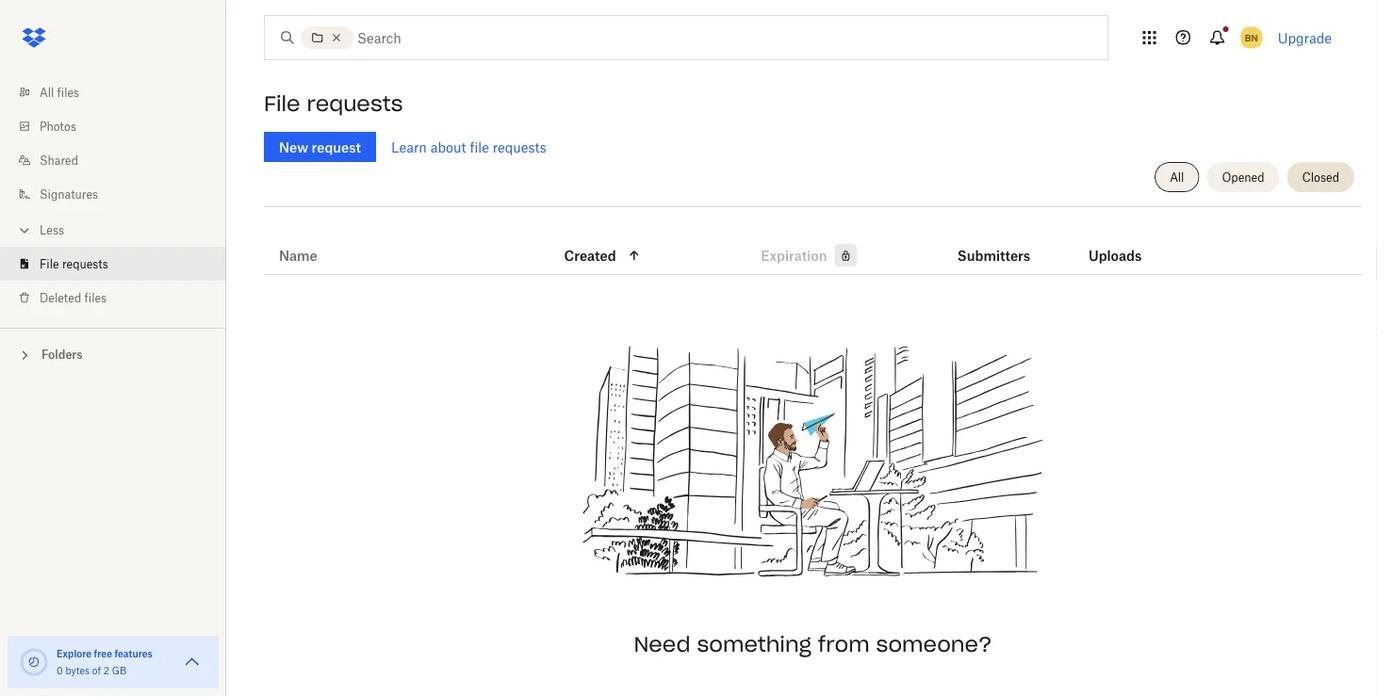 Task type: describe. For each thing, give the bounding box(es) containing it.
photos
[[40, 119, 76, 133]]

file requests list item
[[0, 247, 226, 281]]

learn about file requests link
[[391, 139, 547, 155]]

0
[[57, 665, 63, 677]]

new request button
[[264, 132, 376, 162]]

learn about file requests
[[391, 139, 547, 155]]

bytes
[[65, 665, 90, 677]]

bn
[[1245, 32, 1258, 43]]

all files
[[40, 85, 79, 99]]

closed
[[1303, 170, 1340, 184]]

need
[[634, 632, 691, 658]]

pro trial element
[[827, 244, 858, 267]]

closed button
[[1288, 162, 1355, 192]]

file requests link
[[15, 247, 226, 281]]

file
[[470, 139, 489, 155]]

all files link
[[15, 75, 226, 109]]

deleted files
[[40, 291, 107, 305]]

explore
[[57, 648, 92, 660]]

learn
[[391, 139, 427, 155]]

request
[[312, 139, 361, 155]]

quota usage element
[[19, 648, 49, 678]]

explore free features 0 bytes of 2 gb
[[57, 648, 153, 677]]

features
[[114, 648, 153, 660]]

opened button
[[1207, 162, 1280, 192]]

less image
[[15, 221, 34, 240]]

list containing all files
[[0, 64, 226, 328]]

1 horizontal spatial requests
[[307, 91, 403, 117]]

deleted
[[40, 291, 81, 305]]

shared link
[[15, 143, 226, 177]]

deleted files link
[[15, 281, 226, 315]]

2 column header from the left
[[1089, 222, 1164, 267]]

all button
[[1155, 162, 1200, 192]]

2 horizontal spatial requests
[[493, 139, 547, 155]]



Task type: vqa. For each thing, say whether or not it's contained in the screenshot.
EXPLORE
yes



Task type: locate. For each thing, give the bounding box(es) containing it.
1 column header from the left
[[958, 222, 1033, 267]]

2 vertical spatial requests
[[62, 257, 108, 271]]

0 vertical spatial files
[[57, 85, 79, 99]]

1 horizontal spatial all
[[1170, 170, 1185, 184]]

something
[[697, 632, 812, 658]]

column header
[[958, 222, 1033, 267], [1089, 222, 1164, 267]]

all inside button
[[1170, 170, 1185, 184]]

requests
[[307, 91, 403, 117], [493, 139, 547, 155], [62, 257, 108, 271]]

name
[[279, 248, 318, 264]]

less
[[40, 223, 64, 237]]

upgrade
[[1278, 30, 1332, 46]]

row
[[264, 214, 1363, 275]]

1 vertical spatial all
[[1170, 170, 1185, 184]]

1 horizontal spatial file
[[264, 91, 300, 117]]

0 vertical spatial all
[[40, 85, 54, 99]]

files inside all files link
[[57, 85, 79, 99]]

file requests
[[264, 91, 403, 117], [40, 257, 108, 271]]

1 horizontal spatial column header
[[1089, 222, 1164, 267]]

someone?
[[877, 632, 993, 658]]

list
[[0, 64, 226, 328]]

file
[[264, 91, 300, 117], [40, 257, 59, 271]]

row containing name
[[264, 214, 1363, 275]]

signatures
[[40, 187, 98, 201]]

2
[[104, 665, 109, 677]]

new
[[279, 139, 308, 155]]

all up photos
[[40, 85, 54, 99]]

files right the deleted
[[84, 291, 107, 305]]

files for deleted files
[[84, 291, 107, 305]]

folders
[[41, 348, 83, 362]]

1 vertical spatial file requests
[[40, 257, 108, 271]]

0 horizontal spatial column header
[[958, 222, 1033, 267]]

files for all files
[[57, 85, 79, 99]]

bn button
[[1237, 23, 1267, 53]]

photos link
[[15, 109, 226, 143]]

0 horizontal spatial files
[[57, 85, 79, 99]]

created button
[[564, 244, 642, 267]]

about
[[431, 139, 466, 155]]

from
[[818, 632, 870, 658]]

file requests up "deleted files"
[[40, 257, 108, 271]]

1 vertical spatial file
[[40, 257, 59, 271]]

files inside deleted files "link"
[[84, 291, 107, 305]]

0 horizontal spatial all
[[40, 85, 54, 99]]

shared
[[40, 153, 78, 167]]

1 vertical spatial requests
[[493, 139, 547, 155]]

all for all
[[1170, 170, 1185, 184]]

free
[[94, 648, 112, 660]]

created
[[564, 248, 616, 264]]

all inside list
[[40, 85, 54, 99]]

requests right file
[[493, 139, 547, 155]]

files
[[57, 85, 79, 99], [84, 291, 107, 305]]

0 vertical spatial requests
[[307, 91, 403, 117]]

1 vertical spatial files
[[84, 291, 107, 305]]

new request
[[279, 139, 361, 155]]

all for all files
[[40, 85, 54, 99]]

requests up "deleted files"
[[62, 257, 108, 271]]

file down less
[[40, 257, 59, 271]]

signatures link
[[15, 177, 226, 211]]

Search in folder "New Folder" text field
[[357, 27, 1069, 48]]

0 vertical spatial file requests
[[264, 91, 403, 117]]

requests inside list item
[[62, 257, 108, 271]]

file requests inside list item
[[40, 257, 108, 271]]

need something from someone?
[[634, 632, 993, 658]]

requests up request
[[307, 91, 403, 117]]

gb
[[112, 665, 126, 677]]

file up "new"
[[264, 91, 300, 117]]

file requests up request
[[264, 91, 403, 117]]

0 horizontal spatial requests
[[62, 257, 108, 271]]

folders button
[[0, 340, 226, 368]]

all
[[40, 85, 54, 99], [1170, 170, 1185, 184]]

0 horizontal spatial file requests
[[40, 257, 108, 271]]

opened
[[1222, 170, 1265, 184]]

files up photos
[[57, 85, 79, 99]]

all left opened
[[1170, 170, 1185, 184]]

1 horizontal spatial file requests
[[264, 91, 403, 117]]

of
[[92, 665, 101, 677]]

upgrade link
[[1278, 30, 1332, 46]]

1 horizontal spatial files
[[84, 291, 107, 305]]

file inside list item
[[40, 257, 59, 271]]

0 horizontal spatial file
[[40, 257, 59, 271]]

0 vertical spatial file
[[264, 91, 300, 117]]

dropbox image
[[15, 19, 53, 57]]



